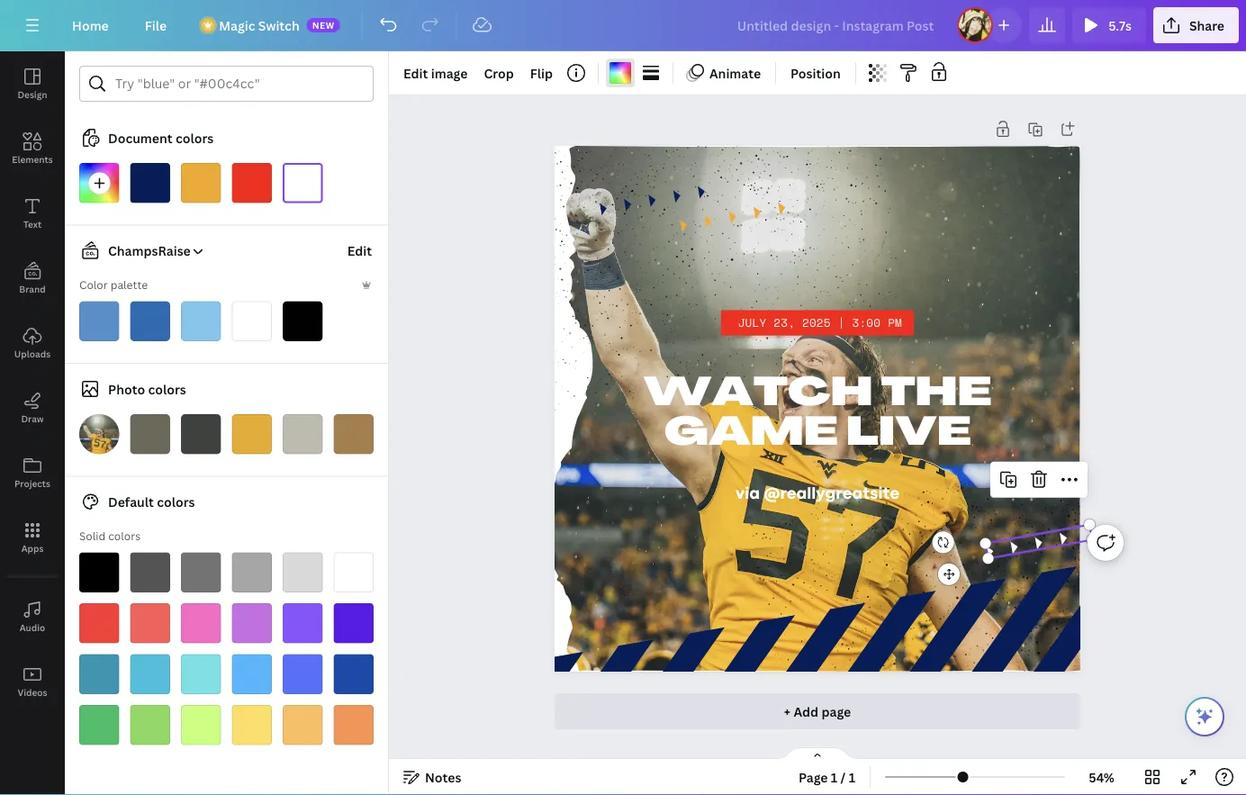 Task type: locate. For each thing, give the bounding box(es) containing it.
edit inside button
[[347, 242, 372, 259]]

cobalt blue #004aad image
[[334, 654, 374, 694]]

champsraise button
[[72, 240, 205, 262]]

1 horizontal spatial 1
[[849, 769, 856, 786]]

new
[[312, 19, 335, 31]]

lime #c1ff72 image
[[181, 705, 221, 745], [181, 705, 221, 745]]

july
[[738, 314, 767, 331]]

colors for document colors
[[176, 129, 214, 146]]

|
[[838, 314, 845, 331]]

draw button
[[0, 376, 65, 440]]

file button
[[130, 7, 181, 43]]

aqua blue #0cc0df image
[[130, 654, 170, 694], [130, 654, 170, 694]]

2025
[[802, 314, 831, 331]]

photo
[[108, 381, 145, 398]]

pink #ff66c4 image
[[181, 603, 221, 644], [181, 603, 221, 644]]

magic
[[219, 17, 255, 34]]

3:00
[[852, 314, 881, 331]]

royal blue #5271ff image
[[283, 654, 323, 694]]

colors for photo colors
[[148, 381, 186, 398]]

edit
[[403, 64, 428, 82], [347, 242, 372, 259]]

photo colors
[[108, 381, 186, 398]]

default
[[108, 494, 154, 511]]

1 horizontal spatial edit
[[403, 64, 428, 82]]

orange #ff914d image
[[334, 705, 374, 745]]

2 1 from the left
[[849, 769, 856, 786]]

projects button
[[0, 440, 65, 505]]

purple #8c52ff image
[[283, 603, 323, 644], [283, 603, 323, 644]]

document
[[108, 129, 173, 146]]

light gray #d9d9d9 image
[[283, 553, 323, 593]]

colors
[[176, 129, 214, 146], [148, 381, 186, 398], [157, 494, 195, 511], [108, 529, 141, 544]]

design
[[18, 88, 47, 100]]

canva assistant image
[[1194, 706, 1216, 728]]

dark gray #545454 image
[[130, 553, 170, 593], [130, 553, 170, 593]]

image
[[431, 64, 468, 82]]

violet #5e17eb image
[[334, 603, 374, 644]]

1 left "/" on the bottom right
[[831, 769, 838, 786]]

uploads
[[14, 348, 51, 360]]

bright red #ff3131 image
[[79, 603, 119, 644], [79, 603, 119, 644]]

uploads button
[[0, 311, 65, 376]]

#eaab06 image
[[232, 414, 272, 454]]

#bebbb0 image
[[283, 414, 323, 454]]

apps
[[21, 542, 44, 554]]

black #000000 image
[[79, 553, 119, 593], [79, 553, 119, 593]]

edit button
[[346, 233, 374, 269]]

coral red #ff5757 image
[[130, 603, 170, 644]]

#75c6ef image
[[181, 301, 221, 341]]

add a new color image
[[79, 163, 119, 203], [79, 163, 119, 203]]

#4890cd image
[[79, 301, 119, 341]]

magic switch
[[219, 17, 300, 34]]

white #ffffff image
[[334, 553, 374, 593]]

1 right "/" on the bottom right
[[849, 769, 856, 786]]

+ add page
[[784, 703, 851, 720]]

colors right the photo
[[148, 381, 186, 398]]

peach #ffbd59 image
[[283, 705, 323, 745], [283, 705, 323, 745]]

edit for edit
[[347, 242, 372, 259]]

Design title text field
[[723, 7, 950, 43]]

home link
[[58, 7, 123, 43]]

#166bb5 image
[[130, 301, 170, 341], [130, 301, 170, 341]]

0 horizontal spatial edit
[[347, 242, 372, 259]]

share
[[1190, 17, 1225, 34]]

videos
[[18, 686, 47, 698]]

5.7s button
[[1073, 7, 1146, 43]]

0 vertical spatial edit
[[403, 64, 428, 82]]

#ffffff image
[[610, 62, 631, 84], [610, 62, 631, 84], [283, 163, 323, 203], [232, 301, 272, 341], [232, 301, 272, 341]]

side panel tab list
[[0, 51, 65, 714]]

color
[[79, 277, 108, 292]]

#ff0000 image
[[232, 163, 272, 203], [232, 163, 272, 203]]

gray #a6a6a6 image
[[232, 553, 272, 593], [232, 553, 272, 593]]

text
[[23, 218, 42, 230]]

dark turquoise #0097b2 image
[[79, 654, 119, 694], [79, 654, 119, 694]]

elements
[[12, 153, 53, 165]]

flip
[[530, 64, 553, 82]]

white #ffffff image
[[334, 553, 374, 593]]

#4890cd image
[[79, 301, 119, 341]]

flip button
[[523, 59, 560, 87]]

1 vertical spatial edit
[[347, 242, 372, 259]]

notes button
[[396, 763, 469, 792]]

share button
[[1154, 7, 1239, 43]]

yellow #ffde59 image
[[232, 705, 272, 745]]

apps button
[[0, 505, 65, 570]]

crop
[[484, 64, 514, 82]]

colors for default colors
[[157, 494, 195, 511]]

projects
[[14, 477, 50, 490]]

default colors
[[108, 494, 195, 511]]

watch the game live
[[644, 376, 992, 454]]

colors right document
[[176, 129, 214, 146]]

#75c6ef image
[[181, 301, 221, 341]]

colors right default
[[157, 494, 195, 511]]

green #00bf63 image
[[79, 705, 119, 745]]

yellow #ffde59 image
[[232, 705, 272, 745]]

edit inside popup button
[[403, 64, 428, 82]]

july 23, 2025 | 3:00 pm
[[738, 314, 902, 331]]

#f5a700 image
[[181, 163, 221, 203], [181, 163, 221, 203]]

1
[[831, 769, 838, 786], [849, 769, 856, 786]]

crop button
[[477, 59, 521, 87]]

#bebbb0 image
[[283, 414, 323, 454]]

+ add page button
[[555, 693, 1081, 730]]

Try "blue" or "#00c4cc" search field
[[115, 67, 362, 101]]

#011d5b image
[[130, 163, 170, 203], [130, 163, 170, 203]]

colors right solid
[[108, 529, 141, 544]]

document colors
[[108, 129, 214, 146]]

0 horizontal spatial 1
[[831, 769, 838, 786]]



Task type: vqa. For each thing, say whether or not it's contained in the screenshot.
#166bb5 image
yes



Task type: describe. For each thing, give the bounding box(es) containing it.
champsraise
[[108, 242, 191, 259]]

magenta #cb6ce6 image
[[232, 603, 272, 644]]

solid
[[79, 529, 106, 544]]

colors for solid colors
[[108, 529, 141, 544]]

watch
[[644, 376, 873, 415]]

#eaab06 image
[[232, 414, 272, 454]]

coral red #ff5757 image
[[130, 603, 170, 644]]

position
[[791, 64, 841, 82]]

via
[[736, 484, 760, 503]]

text button
[[0, 181, 65, 246]]

#3d413d image
[[181, 414, 221, 454]]

green #00bf63 image
[[79, 705, 119, 745]]

@reallygreatsite
[[764, 484, 900, 503]]

orange #ff914d image
[[334, 705, 374, 745]]

switch
[[258, 17, 300, 34]]

add
[[794, 703, 819, 720]]

solid colors
[[79, 529, 141, 544]]

show pages image
[[775, 747, 861, 761]]

light blue #38b6ff image
[[232, 654, 272, 694]]

#010101 image
[[283, 301, 323, 341]]

page
[[799, 769, 828, 786]]

elements button
[[0, 116, 65, 181]]

royal blue #5271ff image
[[283, 654, 323, 694]]

design button
[[0, 51, 65, 116]]

page 1 / 1
[[799, 769, 856, 786]]

main menu bar
[[0, 0, 1246, 51]]

gray #737373 image
[[181, 553, 221, 593]]

grass green #7ed957 image
[[130, 705, 170, 745]]

animate
[[710, 64, 761, 82]]

animate button
[[681, 59, 768, 87]]

turquoise blue #5ce1e6 image
[[181, 654, 221, 694]]

position button
[[784, 59, 848, 87]]

#aa7e48 image
[[334, 414, 374, 454]]

file
[[145, 17, 167, 34]]

pm
[[888, 314, 902, 331]]

audio
[[20, 621, 45, 634]]

54%
[[1089, 769, 1115, 786]]

#6b6958 image
[[130, 414, 170, 454]]

light blue #38b6ff image
[[232, 654, 272, 694]]

5.7s
[[1109, 17, 1132, 34]]

game
[[664, 415, 838, 454]]

notes
[[425, 769, 462, 786]]

54% button
[[1073, 763, 1131, 792]]

turquoise blue #5ce1e6 image
[[181, 654, 221, 694]]

audio button
[[0, 585, 65, 649]]

page
[[822, 703, 851, 720]]

#ffffff image
[[283, 163, 323, 203]]

via @reallygreatsite
[[736, 484, 900, 503]]

brand button
[[0, 246, 65, 311]]

live
[[846, 415, 971, 454]]

+
[[784, 703, 791, 720]]

#3d413d image
[[181, 414, 221, 454]]

edit image
[[403, 64, 468, 82]]

light gray #d9d9d9 image
[[283, 553, 323, 593]]

brand
[[19, 283, 46, 295]]

edit image button
[[396, 59, 475, 87]]

gray #737373 image
[[181, 553, 221, 593]]

grass green #7ed957 image
[[130, 705, 170, 745]]

#010101 image
[[283, 301, 323, 341]]

home
[[72, 17, 109, 34]]

1 1 from the left
[[831, 769, 838, 786]]

palette
[[110, 277, 148, 292]]

videos button
[[0, 649, 65, 714]]

draw
[[21, 412, 44, 425]]

magenta #cb6ce6 image
[[232, 603, 272, 644]]

#6b6958 image
[[130, 414, 170, 454]]

#aa7e48 image
[[334, 414, 374, 454]]

violet #5e17eb image
[[334, 603, 374, 644]]

edit for edit image
[[403, 64, 428, 82]]

color palette
[[79, 277, 148, 292]]

23,
[[774, 314, 795, 331]]

/
[[841, 769, 846, 786]]

cobalt blue #004aad image
[[334, 654, 374, 694]]

the
[[882, 376, 992, 415]]



